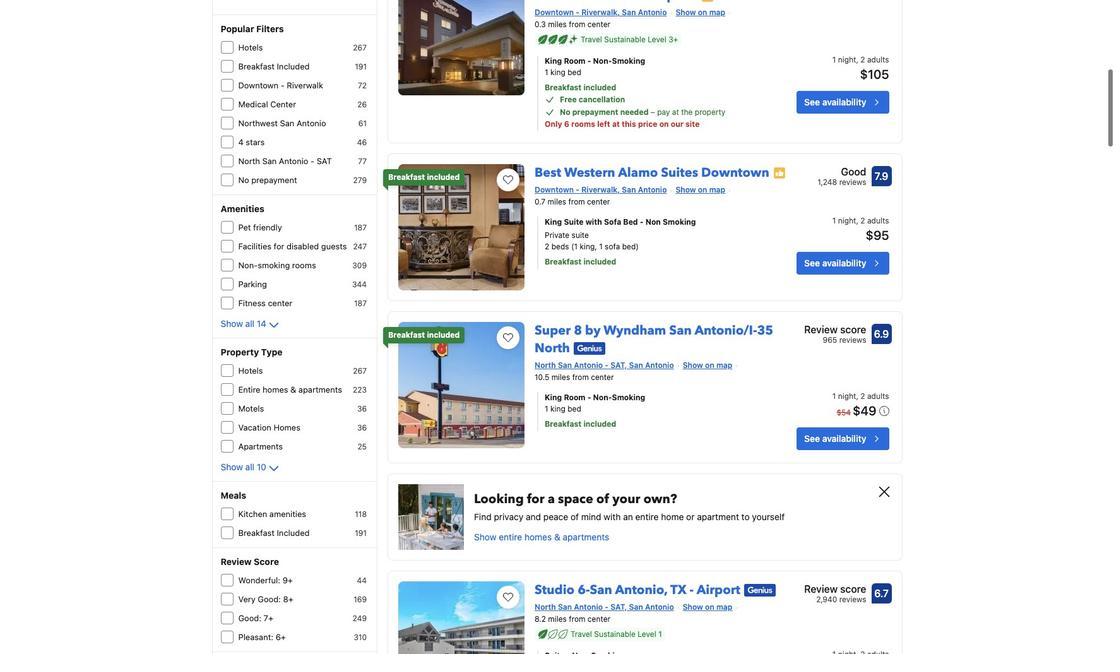 Task type: vqa. For each thing, say whether or not it's contained in the screenshot.
"visit"
no



Task type: describe. For each thing, give the bounding box(es) containing it.
center
[[271, 99, 296, 109]]

facilities
[[238, 241, 272, 251]]

9+
[[283, 575, 293, 586]]

miles for best
[[548, 197, 567, 206]]

6.9
[[875, 328, 890, 340]]

–
[[651, 107, 656, 117]]

king suite with sofa bed - non smoking link
[[545, 216, 759, 228]]

from for 8
[[573, 372, 589, 382]]

with inside the looking for a space of your own? find privacy and peace of mind with an entire home or apartment to yourself
[[604, 511, 621, 522]]

good: 7+
[[238, 613, 274, 623]]

super 8 by wyndham san antonio/i-35 north link
[[535, 317, 774, 357]]

no for no prepayment needed – pay at the property
[[560, 107, 571, 117]]

hotels for property
[[238, 366, 263, 376]]

3 night from the top
[[839, 391, 857, 401]]

show entire homes & apartments button
[[474, 531, 610, 544]]

show on map for downtown
[[676, 185, 726, 194]]

travel for travel sustainable level 3+
[[581, 35, 603, 44]]

included for popular filters
[[277, 61, 310, 71]]

6-
[[578, 582, 590, 599]]

show down suites
[[676, 185, 697, 194]]

king,
[[580, 242, 597, 251]]

travel sustainable level 1
[[571, 629, 662, 639]]

our
[[671, 119, 684, 129]]

310
[[354, 633, 367, 642]]

stars
[[246, 137, 265, 147]]

antonio down antonio,
[[646, 602, 674, 612]]

alamo
[[619, 164, 658, 181]]

no for no prepayment
[[238, 175, 249, 185]]

adults for $95
[[868, 216, 890, 225]]

1 inside 1 night , 2 adults $95
[[833, 216, 837, 225]]

- inside 'link'
[[690, 582, 694, 599]]

8
[[574, 322, 582, 339]]

$54
[[837, 408, 852, 417]]

from for 6-
[[569, 614, 586, 624]]

1 king bed breakfast included
[[545, 67, 617, 92]]

riverwalk
[[287, 80, 323, 90]]

2 for 1 night , 2 adults $105
[[861, 55, 866, 64]]

super 8 by wyndham san antonio/i-35 north
[[535, 322, 774, 357]]

show inside show entire homes & apartments button
[[474, 532, 497, 542]]

antonio,
[[616, 582, 668, 599]]

8.2
[[535, 614, 546, 624]]

2 for 1 night , 2 adults $95
[[861, 216, 866, 225]]

facilities for disabled guests 247
[[238, 241, 367, 251]]

suites
[[662, 164, 699, 181]]

apartment
[[698, 511, 740, 522]]

sustainable for 0.3 miles from center
[[605, 35, 646, 44]]

north san antonio - sat, san antonio for by
[[535, 361, 674, 370]]

show down super 8 by wyndham san antonio/i-35 north
[[683, 361, 704, 370]]

north san antonio - sat, san antonio for san
[[535, 602, 674, 612]]

peace
[[544, 511, 569, 522]]

wyndham
[[604, 322, 667, 339]]

kitchen
[[238, 509, 267, 519]]

pay
[[658, 107, 670, 117]]

scored 7.9 element
[[872, 166, 892, 186]]

hampton inn & suites san antonio-downtown/market square image
[[399, 0, 525, 95]]

breakfast included for super
[[389, 330, 460, 340]]

see availability for super 8 by wyndham san antonio/i-35 north
[[805, 433, 867, 444]]

home
[[662, 511, 684, 522]]

yourself
[[753, 511, 785, 522]]

show entire homes & apartments
[[474, 532, 610, 542]]

sofa
[[605, 242, 620, 251]]

free
[[560, 95, 577, 104]]

entire inside button
[[499, 532, 523, 542]]

apartments
[[238, 442, 283, 452]]

map for tx
[[717, 602, 733, 612]]

entire inside the looking for a space of your own? find privacy and peace of mind with an entire home or apartment to yourself
[[636, 511, 659, 522]]

1 horizontal spatial of
[[597, 491, 610, 508]]

sustainable for 8.2 miles from center
[[595, 629, 636, 639]]

6.7
[[875, 588, 889, 599]]

super 8 by wyndham san antonio/i-35 north image
[[399, 322, 525, 448]]

- up travel sustainable level 1
[[605, 602, 609, 612]]

for for facilities
[[274, 241, 285, 251]]

from for western
[[569, 197, 585, 206]]

6+
[[276, 632, 286, 642]]

72
[[358, 81, 367, 90]]

smoking
[[258, 260, 290, 270]]

super
[[535, 322, 571, 339]]

northwest
[[238, 118, 278, 128]]

breakfast inside 1 king bed breakfast included
[[545, 83, 582, 92]]

non- for king room - non-smoking 1 king bed breakfast included
[[593, 393, 612, 402]]

room for king room - non-smoking
[[564, 56, 586, 66]]

site
[[686, 119, 700, 129]]

san down center
[[280, 118, 295, 128]]

an
[[624, 511, 633, 522]]

breakfast included for popular filters
[[238, 61, 310, 71]]

antonio down riverwalk
[[297, 118, 326, 128]]

- inside king suite with sofa bed - non smoking private suite 2 beds (1 king, 1 sofa bed) breakfast included
[[640, 217, 644, 227]]

10.5
[[535, 372, 550, 382]]

reviews for 35
[[840, 335, 867, 345]]

prepayment for no prepayment needed – pay at the property
[[573, 107, 619, 117]]

kitchen amenities
[[238, 509, 306, 519]]

wonderful:
[[238, 575, 281, 586]]

77
[[358, 157, 367, 166]]

riverwalk, for 0.3 miles from center
[[582, 8, 620, 17]]

breakfast included for best
[[389, 172, 460, 182]]

26
[[358, 100, 367, 109]]

san up the 10.5 miles from center
[[558, 361, 572, 370]]

scored 6.7 element
[[872, 583, 892, 604]]

north down 4 stars
[[238, 156, 260, 166]]

downtown - riverwalk, san antonio for 0.7 miles from center
[[535, 185, 667, 194]]

and
[[526, 511, 541, 522]]

review score element for 35
[[805, 322, 867, 337]]

1 night , 2 adults
[[833, 391, 890, 401]]

2 king room - non-smoking link from the top
[[545, 392, 759, 403]]

14
[[257, 318, 267, 329]]

show down tx
[[683, 602, 704, 612]]

map for san
[[717, 361, 733, 370]]

44
[[357, 576, 367, 586]]

center right fitness
[[268, 298, 293, 308]]

downtown up 0.3
[[535, 8, 574, 17]]

san down studio 6-san antonio, tx - airport
[[630, 602, 644, 612]]

pet
[[238, 222, 251, 232]]

bed inside 1 king bed breakfast included
[[568, 67, 582, 77]]

san up 8.2 miles from center
[[558, 602, 572, 612]]

level for 3+
[[648, 35, 667, 44]]

3 adults from the top
[[868, 391, 890, 401]]

show all 10 button
[[221, 461, 282, 476]]

review score 2,940 reviews
[[805, 583, 867, 604]]

- up 1 king bed breakfast included
[[588, 56, 592, 66]]

apartments inside button
[[563, 532, 610, 542]]

studio
[[535, 582, 575, 599]]

suite
[[572, 231, 589, 240]]

review for super 8 by wyndham san antonio/i-35 north
[[805, 324, 838, 335]]

best western alamo suites downtown image
[[399, 164, 525, 290]]

& inside show entire homes & apartments button
[[555, 532, 561, 542]]

review score 965 reviews
[[805, 324, 867, 345]]

miles right 0.3
[[548, 19, 567, 29]]

by
[[586, 322, 601, 339]]

1 king room - non-smoking link from the top
[[545, 55, 759, 67]]

north up 8.2
[[535, 602, 556, 612]]

see for super 8 by wyndham san antonio/i-35 north
[[805, 433, 821, 444]]

0.3 miles from center
[[535, 19, 611, 29]]

2 for 1 night , 2 adults
[[861, 391, 866, 401]]

good element
[[818, 164, 867, 179]]

1 vertical spatial review
[[221, 557, 252, 567]]

1 vertical spatial non-
[[238, 260, 258, 270]]

, for $105
[[857, 55, 859, 64]]

bed)
[[623, 242, 639, 251]]

no prepayment
[[238, 175, 297, 185]]

king room - non-smoking
[[545, 56, 646, 66]]

north san antonio - sat
[[238, 156, 332, 166]]

reviews for airport
[[840, 595, 867, 604]]

show all 14
[[221, 318, 267, 329]]

- up the 10.5 miles from center
[[605, 361, 609, 370]]

1 night , 2 adults $105
[[833, 55, 890, 81]]

247
[[353, 242, 367, 251]]

san up no prepayment
[[262, 156, 277, 166]]

0 horizontal spatial &
[[291, 385, 296, 395]]

motels
[[238, 404, 264, 414]]

1 vertical spatial at
[[613, 119, 620, 129]]

review score element for airport
[[805, 582, 867, 597]]

sat, for wyndham
[[611, 361, 628, 370]]

223
[[353, 385, 367, 395]]

entire
[[238, 385, 261, 395]]

travel sustainable level 3+
[[581, 35, 679, 44]]

from right 0.3
[[569, 19, 586, 29]]

fitness
[[238, 298, 266, 308]]

antonio up the 10.5 miles from center
[[574, 361, 603, 370]]

smoking inside king suite with sofa bed - non smoking private suite 2 beds (1 king, 1 sofa bed) breakfast included
[[663, 217, 696, 227]]

see for best western alamo suites downtown
[[805, 258, 821, 268]]

needed
[[621, 107, 649, 117]]

118
[[355, 510, 367, 519]]

san up travel sustainable level 3+
[[622, 8, 636, 17]]

reviews inside good 1,248 reviews
[[840, 177, 867, 187]]

344
[[353, 280, 367, 289]]

availability for best western alamo suites downtown
[[823, 258, 867, 268]]

show inside show all 10 dropdown button
[[221, 462, 243, 472]]

downtown up medical
[[238, 80, 279, 90]]

all for 14
[[246, 318, 255, 329]]

1 inside 1 night , 2 adults $105
[[833, 55, 837, 64]]

san down alamo
[[622, 185, 636, 194]]

non- for king room - non-smoking
[[593, 56, 612, 66]]



Task type: locate. For each thing, give the bounding box(es) containing it.
0 vertical spatial 36
[[357, 404, 367, 414]]

no
[[560, 107, 571, 117], [238, 175, 249, 185]]

show on map down 'airport'
[[683, 602, 733, 612]]

riverwalk, for 0.7 miles from center
[[582, 185, 620, 194]]

your
[[613, 491, 641, 508]]

center for best
[[588, 197, 610, 206]]

1 , from the top
[[857, 55, 859, 64]]

1 north san antonio - sat, san antonio from the top
[[535, 361, 674, 370]]

only 6 rooms left at this price on our site
[[545, 119, 700, 129]]

2 see from the top
[[805, 258, 821, 268]]

at right left
[[613, 119, 620, 129]]

looking for a space of your own? image
[[399, 484, 464, 550]]

2 breakfast included from the top
[[238, 528, 310, 538]]

0 horizontal spatial entire
[[499, 532, 523, 542]]

san inside 'link'
[[590, 582, 613, 599]]

2 vertical spatial adults
[[868, 391, 890, 401]]

, inside 1 night , 2 adults $95
[[857, 216, 859, 225]]

1 breakfast included from the top
[[238, 61, 310, 71]]

267 for popular filters
[[353, 43, 367, 52]]

see availability link for super 8 by wyndham san antonio/i-35 north
[[797, 427, 890, 450]]

0 vertical spatial room
[[564, 56, 586, 66]]

2 down good 1,248 reviews
[[861, 216, 866, 225]]

adults inside 1 night , 2 adults $105
[[868, 55, 890, 64]]

2 vertical spatial reviews
[[840, 595, 867, 604]]

included for meals
[[277, 528, 310, 538]]

2 vertical spatial see availability
[[805, 433, 867, 444]]

all for 10
[[246, 462, 255, 472]]

0 vertical spatial entire
[[636, 511, 659, 522]]

homes
[[263, 385, 288, 395], [525, 532, 552, 542]]

2 room from the top
[[564, 393, 586, 402]]

prepayment for no prepayment
[[252, 175, 297, 185]]

very
[[238, 594, 256, 605]]

review for studio 6-san antonio, tx - airport
[[805, 583, 838, 595]]

at left the
[[673, 107, 680, 117]]

1 vertical spatial &
[[555, 532, 561, 542]]

miles for super
[[552, 372, 571, 382]]

- left sat
[[311, 156, 315, 166]]

no up '6' at the right of page
[[560, 107, 571, 117]]

for for looking
[[527, 491, 545, 508]]

included
[[584, 83, 617, 92], [427, 172, 460, 182], [584, 257, 617, 267], [427, 330, 460, 340], [584, 419, 617, 429]]

non-smoking rooms
[[238, 260, 316, 270]]

1 191 from the top
[[355, 62, 367, 71]]

3 see from the top
[[805, 433, 821, 444]]

2 review score element from the top
[[805, 582, 867, 597]]

rooms for 6
[[572, 119, 596, 129]]

3 king from the top
[[545, 393, 562, 402]]

3 see availability from the top
[[805, 433, 867, 444]]

1 bed from the top
[[568, 67, 582, 77]]

1 horizontal spatial no
[[560, 107, 571, 117]]

apartments down mind
[[563, 532, 610, 542]]

1 vertical spatial room
[[564, 393, 586, 402]]

of up mind
[[597, 491, 610, 508]]

1 breakfast included from the top
[[389, 172, 460, 182]]

san left antonio/i-
[[670, 322, 692, 339]]

apartments left 223
[[299, 385, 342, 395]]

show all 14 button
[[221, 318, 282, 333]]

room down the 10.5 miles from center
[[564, 393, 586, 402]]

0 vertical spatial included
[[277, 61, 310, 71]]

0 vertical spatial breakfast included
[[238, 61, 310, 71]]

1 night from the top
[[839, 55, 857, 64]]

1 availability from the top
[[823, 97, 867, 107]]

0 vertical spatial king
[[551, 67, 566, 77]]

property
[[695, 107, 726, 117]]

1 vertical spatial reviews
[[840, 335, 867, 345]]

hotels down popular filters
[[238, 42, 263, 52]]

0 vertical spatial bed
[[568, 67, 582, 77]]

left
[[598, 119, 611, 129]]

,
[[857, 55, 859, 64], [857, 216, 859, 225], [857, 391, 859, 401]]

2 king from the top
[[545, 217, 562, 227]]

1 horizontal spatial at
[[673, 107, 680, 117]]

show on map up 3+
[[676, 8, 726, 17]]

map for downtown
[[710, 185, 726, 194]]

1 sat, from the top
[[611, 361, 628, 370]]

61
[[359, 119, 367, 128]]

san inside super 8 by wyndham san antonio/i-35 north
[[670, 322, 692, 339]]

2 north san antonio - sat, san antonio from the top
[[535, 602, 674, 612]]

0 vertical spatial see availability link
[[797, 91, 890, 114]]

1 reviews from the top
[[840, 177, 867, 187]]

1 vertical spatial king room - non-smoking link
[[545, 392, 759, 403]]

all left '14'
[[246, 318, 255, 329]]

king for super
[[545, 393, 562, 402]]

adults up $49 on the bottom
[[868, 391, 890, 401]]

0 vertical spatial with
[[586, 217, 603, 227]]

antonio down best western alamo suites downtown
[[638, 185, 667, 194]]

1 vertical spatial smoking
[[663, 217, 696, 227]]

0 vertical spatial adults
[[868, 55, 890, 64]]

1 vertical spatial breakfast included
[[238, 528, 310, 538]]

1 included from the top
[[277, 61, 310, 71]]

0 vertical spatial all
[[246, 318, 255, 329]]

1 vertical spatial review score element
[[805, 582, 867, 597]]

bed inside 'king room - non-smoking 1 king bed breakfast included'
[[568, 404, 582, 414]]

for
[[274, 241, 285, 251], [527, 491, 545, 508]]

(1
[[572, 242, 578, 251]]

1 vertical spatial see availability link
[[797, 252, 890, 275]]

on
[[699, 8, 708, 17], [660, 119, 669, 129], [699, 185, 708, 194], [706, 361, 715, 370], [706, 602, 715, 612]]

king for best
[[545, 217, 562, 227]]

homes inside button
[[525, 532, 552, 542]]

1 vertical spatial north san antonio - sat, san antonio
[[535, 602, 674, 612]]

0 vertical spatial 191
[[355, 62, 367, 71]]

rooms for smoking
[[292, 260, 316, 270]]

review score element left 6.7
[[805, 582, 867, 597]]

2 riverwalk, from the top
[[582, 185, 620, 194]]

to
[[742, 511, 750, 522]]

1 room from the top
[[564, 56, 586, 66]]

- up the "0.3 miles from center"
[[576, 8, 580, 17]]

1 vertical spatial homes
[[525, 532, 552, 542]]

night
[[839, 55, 857, 64], [839, 216, 857, 225], [839, 391, 857, 401]]

0 vertical spatial king
[[545, 56, 562, 66]]

filters
[[257, 23, 284, 34]]

antonio
[[638, 8, 667, 17], [297, 118, 326, 128], [279, 156, 309, 166], [638, 185, 667, 194], [574, 361, 603, 370], [646, 361, 674, 370], [574, 602, 603, 612], [646, 602, 674, 612]]

0 vertical spatial reviews
[[840, 177, 867, 187]]

room inside 'king room - non-smoking 1 king bed breakfast included'
[[564, 393, 586, 402]]

miles right 8.2
[[548, 614, 567, 624]]

miles
[[548, 19, 567, 29], [548, 197, 567, 206], [552, 372, 571, 382], [548, 614, 567, 624]]

2,940
[[817, 595, 838, 604]]

night inside 1 night , 2 adults $95
[[839, 216, 857, 225]]

0 horizontal spatial rooms
[[292, 260, 316, 270]]

1 night , 2 adults $95
[[833, 216, 890, 242]]

miles right 10.5
[[552, 372, 571, 382]]

review inside review score 965 reviews
[[805, 324, 838, 335]]

1 vertical spatial 191
[[355, 529, 367, 538]]

score
[[841, 324, 867, 335], [841, 583, 867, 595]]

1 vertical spatial apartments
[[563, 532, 610, 542]]

smoking down the 10.5 miles from center
[[612, 393, 646, 402]]

antonio left sat
[[279, 156, 309, 166]]

friendly
[[253, 222, 282, 232]]

with
[[586, 217, 603, 227], [604, 511, 621, 522]]

0 vertical spatial breakfast included
[[389, 172, 460, 182]]

antonio up travel sustainable level 3+
[[638, 8, 667, 17]]

score inside review score 965 reviews
[[841, 324, 867, 335]]

36 up 25
[[357, 423, 367, 433]]

good 1,248 reviews
[[818, 166, 867, 187]]

2 inside 1 night , 2 adults $95
[[861, 216, 866, 225]]

center up sofa
[[588, 197, 610, 206]]

0 vertical spatial score
[[841, 324, 867, 335]]

review inside the review score 2,940 reviews
[[805, 583, 838, 595]]

breakfast inside 'king room - non-smoking 1 king bed breakfast included'
[[545, 419, 582, 429]]

1 inside 'king room - non-smoking 1 king bed breakfast included'
[[545, 404, 549, 414]]

1 riverwalk, from the top
[[582, 8, 620, 17]]

king room - non-smoking 1 king bed breakfast included
[[545, 393, 646, 429]]

included down amenities
[[277, 528, 310, 538]]

169
[[354, 595, 367, 605]]

of left mind
[[571, 511, 579, 522]]

2 bed from the top
[[568, 404, 582, 414]]

center up 'king room - non-smoking 1 king bed breakfast included'
[[591, 372, 614, 382]]

191 down 118 at the bottom of page
[[355, 529, 367, 538]]

review right 35
[[805, 324, 838, 335]]

0 vertical spatial travel
[[581, 35, 603, 44]]

show on map for tx
[[683, 602, 733, 612]]

2 availability from the top
[[823, 258, 867, 268]]

1 see availability from the top
[[805, 97, 867, 107]]

this
[[622, 119, 637, 129]]

0 vertical spatial for
[[274, 241, 285, 251]]

free cancellation
[[560, 95, 626, 104]]

- up 0.7 miles from center
[[576, 185, 580, 194]]

1 vertical spatial adults
[[868, 216, 890, 225]]

tx
[[671, 582, 687, 599]]

medical
[[238, 99, 268, 109]]

- up center
[[281, 80, 285, 90]]

mind
[[582, 511, 602, 522]]

1 king from the top
[[545, 56, 562, 66]]

0 vertical spatial review score element
[[805, 322, 867, 337]]

1 vertical spatial of
[[571, 511, 579, 522]]

279
[[353, 176, 367, 185]]

a
[[548, 491, 555, 508]]

entire
[[636, 511, 659, 522], [499, 532, 523, 542]]

$95
[[866, 228, 890, 242]]

studio 6-san antonio, tx - airport link
[[535, 577, 741, 599]]

property type
[[221, 347, 283, 358]]

score right the 965
[[841, 324, 867, 335]]

-
[[576, 8, 580, 17], [588, 56, 592, 66], [281, 80, 285, 90], [311, 156, 315, 166], [576, 185, 580, 194], [640, 217, 644, 227], [605, 361, 609, 370], [588, 393, 592, 402], [690, 582, 694, 599], [605, 602, 609, 612]]

0 vertical spatial level
[[648, 35, 667, 44]]

from
[[569, 19, 586, 29], [569, 197, 585, 206], [573, 372, 589, 382], [569, 614, 586, 624]]

2 downtown - riverwalk, san antonio from the top
[[535, 185, 667, 194]]

on for downtown
[[699, 185, 708, 194]]

see availability link for best western alamo suites downtown
[[797, 252, 890, 275]]

north inside super 8 by wyndham san antonio/i-35 north
[[535, 340, 570, 357]]

2 included from the top
[[277, 528, 310, 538]]

center for studio
[[588, 614, 611, 624]]

all left 10
[[246, 462, 255, 472]]

smoking right non at the right top of the page
[[663, 217, 696, 227]]

2 vertical spatial non-
[[593, 393, 612, 402]]

1 horizontal spatial rooms
[[572, 119, 596, 129]]

2 score from the top
[[841, 583, 867, 595]]

room for king room - non-smoking 1 king bed breakfast included
[[564, 393, 586, 402]]

this property is part of our preferred partner program. it's committed to providing excellent service and good value. it'll pay us a higher commission if you make a booking. image
[[702, 0, 715, 2], [702, 0, 715, 2], [774, 167, 786, 180]]

0 horizontal spatial no
[[238, 175, 249, 185]]

1 horizontal spatial prepayment
[[573, 107, 619, 117]]

2 vertical spatial king
[[545, 393, 562, 402]]

riverwalk, down western
[[582, 185, 620, 194]]

looking for a space of your own? find privacy and peace of mind with an entire home or apartment to yourself
[[474, 491, 785, 522]]

2 , from the top
[[857, 216, 859, 225]]

3 , from the top
[[857, 391, 859, 401]]

1 vertical spatial score
[[841, 583, 867, 595]]

king up free on the right of the page
[[551, 67, 566, 77]]

2 reviews from the top
[[840, 335, 867, 345]]

46
[[357, 138, 367, 147]]

on for san
[[706, 361, 715, 370]]

0 horizontal spatial prepayment
[[252, 175, 297, 185]]

miles right 0.7
[[548, 197, 567, 206]]

0 vertical spatial 267
[[353, 43, 367, 52]]

show up 3+
[[676, 8, 697, 17]]

- inside 'king room - non-smoking 1 king bed breakfast included'
[[588, 393, 592, 402]]

2 up $49 on the bottom
[[861, 391, 866, 401]]

1 vertical spatial bed
[[568, 404, 582, 414]]

for up "non-smoking rooms"
[[274, 241, 285, 251]]

miles for studio
[[548, 614, 567, 624]]

smoking down travel sustainable level 3+
[[612, 56, 646, 66]]

sat, for antonio,
[[611, 602, 628, 612]]

best western alamo suites downtown
[[535, 164, 770, 181]]

1 vertical spatial see availability
[[805, 258, 867, 268]]

see availability for best western alamo suites downtown
[[805, 258, 867, 268]]

4
[[238, 137, 244, 147]]

1 see from the top
[[805, 97, 821, 107]]

map
[[710, 8, 726, 17], [710, 185, 726, 194], [717, 361, 733, 370], [717, 602, 733, 612]]

2 breakfast included from the top
[[389, 330, 460, 340]]

2 187 from the top
[[354, 299, 367, 308]]

2 see availability from the top
[[805, 258, 867, 268]]

sustainable up king room - non-smoking
[[605, 35, 646, 44]]

1 horizontal spatial &
[[555, 532, 561, 542]]

2 36 from the top
[[357, 423, 367, 433]]

0 vertical spatial king room - non-smoking link
[[545, 55, 759, 67]]

smoking inside 'king room - non-smoking 1 king bed breakfast included'
[[612, 393, 646, 402]]

36 for vacation homes
[[357, 423, 367, 433]]

191 for popular filters
[[355, 62, 367, 71]]

show down fitness
[[221, 318, 243, 329]]

0 vertical spatial riverwalk,
[[582, 8, 620, 17]]

rooms down disabled
[[292, 260, 316, 270]]

2 vertical spatial night
[[839, 391, 857, 401]]

smoking for king room - non-smoking
[[612, 56, 646, 66]]

no up amenities
[[238, 175, 249, 185]]

smoking for king room - non-smoking 1 king bed breakfast included
[[612, 393, 646, 402]]

see availability down 1 night , 2 adults $95
[[805, 258, 867, 268]]

room up 1 king bed breakfast included
[[564, 56, 586, 66]]

0 vertical spatial at
[[673, 107, 680, 117]]

fitness center
[[238, 298, 293, 308]]

adults for $105
[[868, 55, 890, 64]]

genius discounts available at this property. image
[[574, 343, 606, 355], [574, 343, 606, 355], [745, 584, 776, 597], [745, 584, 776, 597]]

review score element
[[805, 322, 867, 337], [805, 582, 867, 597]]

0 horizontal spatial homes
[[263, 385, 288, 395]]

1 score from the top
[[841, 324, 867, 335]]

parking
[[238, 279, 267, 289]]

1 vertical spatial no
[[238, 175, 249, 185]]

travel down 8.2 miles from center
[[571, 629, 592, 639]]

1 see availability link from the top
[[797, 91, 890, 114]]

187 for pet friendly
[[354, 223, 367, 232]]

&
[[291, 385, 296, 395], [555, 532, 561, 542]]

0 horizontal spatial at
[[613, 119, 620, 129]]

with left sofa
[[586, 217, 603, 227]]

0 vertical spatial no
[[560, 107, 571, 117]]

0 vertical spatial apartments
[[299, 385, 342, 395]]

35
[[758, 322, 774, 339]]

1 vertical spatial availability
[[823, 258, 867, 268]]

non- up parking
[[238, 260, 258, 270]]

north up 10.5
[[535, 361, 556, 370]]

pet friendly
[[238, 222, 282, 232]]

breakfast included for meals
[[238, 528, 310, 538]]

pleasant:
[[238, 632, 274, 642]]

3 see availability link from the top
[[797, 427, 890, 450]]

review
[[805, 324, 838, 335], [221, 557, 252, 567], [805, 583, 838, 595]]

sat,
[[611, 361, 628, 370], [611, 602, 628, 612]]

1 vertical spatial rooms
[[292, 260, 316, 270]]

0 horizontal spatial for
[[274, 241, 285, 251]]

night inside 1 night , 2 adults $105
[[839, 55, 857, 64]]

1 all from the top
[[246, 318, 255, 329]]

included inside king suite with sofa bed - non smoking private suite 2 beds (1 king, 1 sofa bed) breakfast included
[[584, 257, 617, 267]]

2 all from the top
[[246, 462, 255, 472]]

2 night from the top
[[839, 216, 857, 225]]

this property is part of our preferred partner program. it's committed to providing excellent service and good value. it'll pay us a higher commission if you make a booking. image
[[774, 167, 786, 180]]

1 vertical spatial see
[[805, 258, 821, 268]]

267 for property type
[[353, 366, 367, 376]]

1 vertical spatial 36
[[357, 423, 367, 433]]

breakfast inside king suite with sofa bed - non smoking private suite 2 beds (1 king, 1 sofa bed) breakfast included
[[545, 257, 582, 267]]

187
[[354, 223, 367, 232], [354, 299, 367, 308]]

1 vertical spatial good:
[[238, 613, 262, 623]]

1 vertical spatial sat,
[[611, 602, 628, 612]]

2 king from the top
[[551, 404, 566, 414]]

on for tx
[[706, 602, 715, 612]]

965
[[823, 335, 838, 345]]

hotels
[[238, 42, 263, 52], [238, 366, 263, 376]]

score inside the review score 2,940 reviews
[[841, 583, 867, 595]]

show inside "show all 14" dropdown button
[[221, 318, 243, 329]]

vacation homes
[[238, 423, 301, 433]]

3 availability from the top
[[823, 433, 867, 444]]

2 vertical spatial smoking
[[612, 393, 646, 402]]

king inside king suite with sofa bed - non smoking private suite 2 beds (1 king, 1 sofa bed) breakfast included
[[545, 217, 562, 227]]

at
[[673, 107, 680, 117], [613, 119, 620, 129]]

with inside king suite with sofa bed - non smoking private suite 2 beds (1 king, 1 sofa bed) breakfast included
[[586, 217, 603, 227]]

see availability link down 1 night , 2 adults $105
[[797, 91, 890, 114]]

breakfast included down kitchen amenities
[[238, 528, 310, 538]]

1 review score element from the top
[[805, 322, 867, 337]]

0 horizontal spatial apartments
[[299, 385, 342, 395]]

1 187 from the top
[[354, 223, 367, 232]]

show on map down antonio/i-
[[683, 361, 733, 370]]

1 adults from the top
[[868, 55, 890, 64]]

hotels for popular
[[238, 42, 263, 52]]

1 vertical spatial 187
[[354, 299, 367, 308]]

included inside 1 king bed breakfast included
[[584, 83, 617, 92]]

score
[[254, 557, 279, 567]]

king inside 'king room - non-smoking 1 king bed breakfast included'
[[551, 404, 566, 414]]

1 hotels from the top
[[238, 42, 263, 52]]

- right tx
[[690, 582, 694, 599]]

non- inside 'king room - non-smoking 1 king bed breakfast included'
[[593, 393, 612, 402]]

san down super 8 by wyndham san antonio/i-35 north
[[630, 361, 644, 370]]

1 vertical spatial king
[[551, 404, 566, 414]]

191 for meals
[[355, 529, 367, 538]]

0 vertical spatial availability
[[823, 97, 867, 107]]

1 inside 1 king bed breakfast included
[[545, 67, 549, 77]]

2 vertical spatial availability
[[823, 433, 867, 444]]

travel up king room - non-smoking
[[581, 35, 603, 44]]

4 stars
[[238, 137, 265, 147]]

for left a
[[527, 491, 545, 508]]

, inside 1 night , 2 adults $105
[[857, 55, 859, 64]]

2 sat, from the top
[[611, 602, 628, 612]]

antonio down super 8 by wyndham san antonio/i-35 north
[[646, 361, 674, 370]]

2 adults from the top
[[868, 216, 890, 225]]

studio 6-san antonio, tx - airport image
[[399, 582, 525, 654]]

north
[[238, 156, 260, 166], [535, 340, 570, 357], [535, 361, 556, 370], [535, 602, 556, 612]]

0.7
[[535, 197, 546, 206]]

entire right 'an'
[[636, 511, 659, 522]]

$105
[[861, 67, 890, 81]]

1 downtown - riverwalk, san antonio from the top
[[535, 8, 667, 17]]

adults
[[868, 55, 890, 64], [868, 216, 890, 225], [868, 391, 890, 401]]

, for $95
[[857, 216, 859, 225]]

rooms right '6' at the right of page
[[572, 119, 596, 129]]

2 vertical spatial review
[[805, 583, 838, 595]]

reviews right the 2,940
[[840, 595, 867, 604]]

0 vertical spatial of
[[597, 491, 610, 508]]

2 see availability link from the top
[[797, 252, 890, 275]]

1 vertical spatial level
[[638, 629, 657, 639]]

187 up 247
[[354, 223, 367, 232]]

own?
[[644, 491, 678, 508]]

2 inside king suite with sofa bed - non smoking private suite 2 beds (1 king, 1 sofa bed) breakfast included
[[545, 242, 550, 251]]

non-
[[593, 56, 612, 66], [238, 260, 258, 270], [593, 393, 612, 402]]

best western alamo suites downtown link
[[535, 159, 770, 181]]

entire down privacy
[[499, 532, 523, 542]]

see availability link down 1 night , 2 adults $95
[[797, 252, 890, 275]]

show on map for san
[[683, 361, 733, 370]]

2 267 from the top
[[353, 366, 367, 376]]

1 vertical spatial breakfast included
[[389, 330, 460, 340]]

191 up "72"
[[355, 62, 367, 71]]

1 horizontal spatial homes
[[525, 532, 552, 542]]

0 vertical spatial homes
[[263, 385, 288, 395]]

level
[[648, 35, 667, 44], [638, 629, 657, 639]]

king up 'private'
[[545, 217, 562, 227]]

267 up 223
[[353, 366, 367, 376]]

center up travel sustainable level 3+
[[588, 19, 611, 29]]

0 horizontal spatial of
[[571, 511, 579, 522]]

1 horizontal spatial apartments
[[563, 532, 610, 542]]

6
[[565, 119, 570, 129]]

2 left beds on the top
[[545, 242, 550, 251]]

187 down 344 at the top of page
[[354, 299, 367, 308]]

bed
[[624, 217, 638, 227]]

reviews inside the review score 2,940 reviews
[[840, 595, 867, 604]]

level for 1
[[638, 629, 657, 639]]

vacation
[[238, 423, 272, 433]]

1 king from the top
[[551, 67, 566, 77]]

included inside 'king room - non-smoking 1 king bed breakfast included'
[[584, 419, 617, 429]]

amenities
[[221, 203, 265, 214]]

sat
[[317, 156, 332, 166]]

0 vertical spatial night
[[839, 55, 857, 64]]

1 36 from the top
[[357, 404, 367, 414]]

score for super 8 by wyndham san antonio/i-35 north
[[841, 324, 867, 335]]

looking
[[474, 491, 524, 508]]

1 vertical spatial for
[[527, 491, 545, 508]]

homes right entire
[[263, 385, 288, 395]]

north san antonio - sat, san antonio
[[535, 361, 674, 370], [535, 602, 674, 612]]

sustainable down 8.2 miles from center
[[595, 629, 636, 639]]

night for $105
[[839, 55, 857, 64]]

2 vertical spatial see
[[805, 433, 821, 444]]

king inside 1 king bed breakfast included
[[551, 67, 566, 77]]

san left antonio,
[[590, 582, 613, 599]]

property
[[221, 347, 259, 358]]

king up 1 king bed breakfast included
[[545, 56, 562, 66]]

1 vertical spatial sustainable
[[595, 629, 636, 639]]

or
[[687, 511, 695, 522]]

1 horizontal spatial with
[[604, 511, 621, 522]]

scored 6.9 element
[[872, 324, 892, 344]]

from up 'king room - non-smoking 1 king bed breakfast included'
[[573, 372, 589, 382]]

downtown - riverwalk, san antonio for 0.3 miles from center
[[535, 8, 667, 17]]

see availability link down the $54 at the bottom of page
[[797, 427, 890, 450]]

0 vertical spatial sustainable
[[605, 35, 646, 44]]

adults inside 1 night , 2 adults $95
[[868, 216, 890, 225]]

& down peace
[[555, 532, 561, 542]]

king suite with sofa bed - non smoking private suite 2 beds (1 king, 1 sofa bed) breakfast included
[[545, 217, 696, 267]]

& up homes
[[291, 385, 296, 395]]

availability for super 8 by wyndham san antonio/i-35 north
[[823, 433, 867, 444]]

8+
[[283, 594, 294, 605]]

smoking
[[612, 56, 646, 66], [663, 217, 696, 227], [612, 393, 646, 402]]

reviews
[[840, 177, 867, 187], [840, 335, 867, 345], [840, 595, 867, 604]]

3+
[[669, 35, 679, 44]]

36 for motels
[[357, 404, 367, 414]]

antonio down 6-
[[574, 602, 603, 612]]

0 vertical spatial good:
[[258, 594, 281, 605]]

travel for travel sustainable level 1
[[571, 629, 592, 639]]

center for super
[[591, 372, 614, 382]]

reviews right the 965
[[840, 335, 867, 345]]

2 inside 1 night , 2 adults $105
[[861, 55, 866, 64]]

guests
[[321, 241, 347, 251]]

$49
[[853, 403, 877, 418]]

bed down king room - non-smoking
[[568, 67, 582, 77]]

0 vertical spatial rooms
[[572, 119, 596, 129]]

1 vertical spatial 267
[[353, 366, 367, 376]]

2 191 from the top
[[355, 529, 367, 538]]

2 hotels from the top
[[238, 366, 263, 376]]

prepayment down the free cancellation
[[573, 107, 619, 117]]

1 vertical spatial ,
[[857, 216, 859, 225]]

0.7 miles from center
[[535, 197, 610, 206]]

room inside king room - non-smoking link
[[564, 56, 586, 66]]

0 vertical spatial review
[[805, 324, 838, 335]]

0 vertical spatial prepayment
[[573, 107, 619, 117]]

night for $95
[[839, 216, 857, 225]]

king
[[545, 56, 562, 66], [545, 217, 562, 227], [545, 393, 562, 402]]

for inside the looking for a space of your own? find privacy and peace of mind with an entire home or apartment to yourself
[[527, 491, 545, 508]]

downtown left this property is part of our preferred partner program. it's committed to providing excellent service and good value. it'll pay us a higher commission if you make a booking. image at the right of page
[[702, 164, 770, 181]]

breakfast included up downtown - riverwalk
[[238, 61, 310, 71]]

good: left 7+
[[238, 613, 262, 623]]

non- up 1 king bed breakfast included
[[593, 56, 612, 66]]

downtown down best
[[535, 185, 574, 194]]

bed
[[568, 67, 582, 77], [568, 404, 582, 414]]

187 for fitness center
[[354, 299, 367, 308]]

reviews inside review score 965 reviews
[[840, 335, 867, 345]]

1 inside king suite with sofa bed - non smoking private suite 2 beds (1 king, 1 sofa bed) breakfast included
[[600, 242, 603, 251]]

king inside 'king room - non-smoking 1 king bed breakfast included'
[[545, 393, 562, 402]]

score for studio 6-san antonio, tx - airport
[[841, 583, 867, 595]]

1 vertical spatial with
[[604, 511, 621, 522]]

3 reviews from the top
[[840, 595, 867, 604]]

1 267 from the top
[[353, 43, 367, 52]]

1 vertical spatial travel
[[571, 629, 592, 639]]



